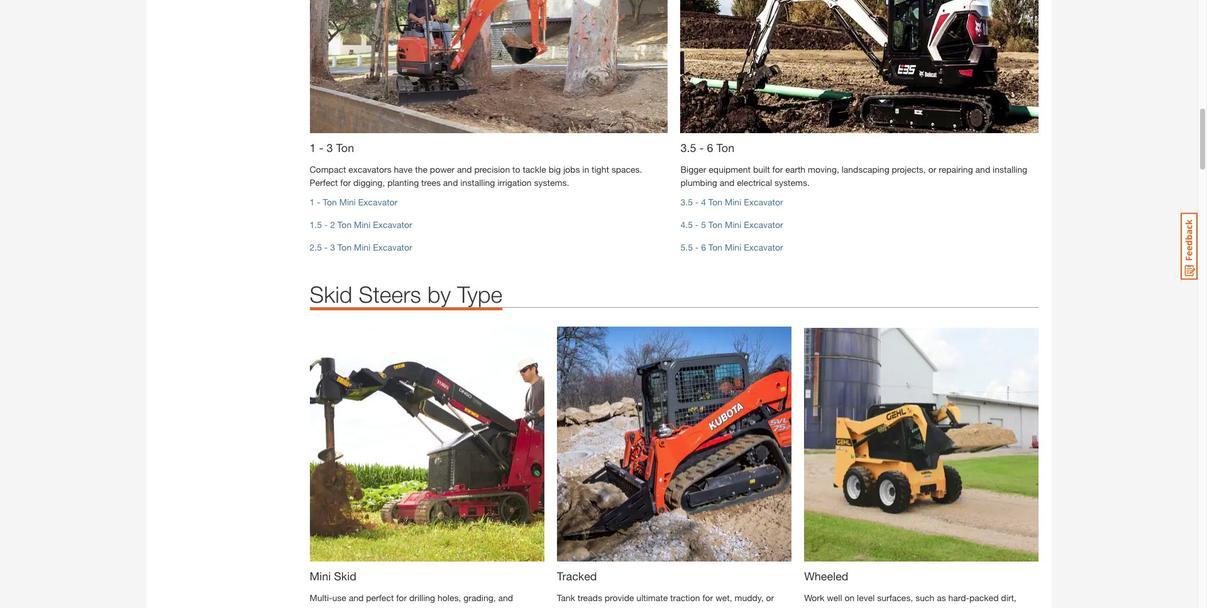 Task type: describe. For each thing, give the bounding box(es) containing it.
built
[[753, 164, 770, 175]]

earth
[[786, 164, 806, 175]]

steers
[[359, 281, 421, 308]]

wet,
[[716, 593, 733, 604]]

muddy,
[[735, 593, 764, 604]]

tank
[[557, 593, 575, 604]]

3.5 - 4 ton mini excavator link
[[681, 197, 783, 208]]

to
[[513, 164, 521, 175]]

and inside tank treads provide ultimate traction for wet, muddy, or snowy ground, loose gravel, and loose sand. use fo
[[670, 606, 685, 609]]

ultimate
[[637, 593, 668, 604]]

4.5 - 5 ton mini excavator
[[681, 220, 783, 230]]

ton for 4.5 - 5 ton mini excavator
[[709, 220, 723, 230]]

in
[[583, 164, 590, 175]]

around
[[409, 606, 437, 609]]

2.5
[[310, 242, 322, 253]]

traction
[[671, 593, 700, 604]]

1 vertical spatial skid
[[334, 570, 357, 584]]

ton up the 2
[[323, 197, 337, 208]]

ton for 3.5 - 6 ton
[[717, 141, 735, 155]]

excavator for 3.5 - 4 ton mini excavator
[[744, 197, 783, 208]]

5.5
[[681, 242, 693, 253]]

2 loose from the left
[[687, 606, 709, 609]]

5.5 - 6 ton mini excavator link
[[681, 242, 783, 253]]

for inside tank treads provide ultimate traction for wet, muddy, or snowy ground, loose gravel, and loose sand. use fo
[[703, 593, 713, 604]]

use
[[332, 593, 346, 604]]

and right grading,
[[498, 593, 513, 604]]

or for tracked
[[766, 593, 774, 604]]

such
[[916, 593, 935, 604]]

ton for 1.5 - 2 ton mini excavator
[[338, 220, 352, 230]]

mini for 4.5 - 5 ton mini excavator
[[725, 220, 742, 230]]

or for 3.5 - 6 ton
[[929, 164, 937, 175]]

excavator down digging,
[[358, 197, 398, 208]]

tackle
[[523, 164, 546, 175]]

1 - ton mini excavator link
[[310, 197, 398, 208]]

mini up multi-
[[310, 570, 331, 584]]

power
[[430, 164, 455, 175]]

asphalt,
[[805, 606, 836, 609]]

6 for 5.5
[[701, 242, 706, 253]]

tracked image
[[557, 327, 792, 562]]

2
[[330, 220, 335, 230]]

for inside multi-use and perfect for drilling holes, grading, and leveling, moving material around jobsites and removin
[[396, 593, 407, 604]]

for inside compact excavators have the power and precision to tackle big jobs in tight spaces. perfect for digging, planting trees and installing irrigation systems.
[[340, 178, 351, 188]]

1 for 1 - 3 ton
[[310, 141, 316, 155]]

tank treads provide ultimate traction for wet, muddy, or snowy ground, loose gravel, and loose sand. use fo
[[557, 593, 780, 609]]

gravel,
[[641, 606, 668, 609]]

digging,
[[353, 178, 385, 188]]

level
[[857, 593, 875, 604]]

spaces.
[[612, 164, 643, 175]]

bigger
[[681, 164, 707, 175]]

installing inside bigger equipment built for earth moving, landscaping projects, or repairing and installing plumbing and electrical systems.
[[993, 164, 1028, 175]]

- for 4.5 - 5 ton mini excavator
[[696, 220, 699, 230]]

and down equipment
[[720, 178, 735, 188]]

3.5 - 6 ton
[[681, 141, 735, 155]]

1.5
[[310, 220, 322, 230]]

3.5 for 3.5 - 6 ton
[[681, 141, 697, 155]]

the
[[415, 164, 428, 175]]

excavator for 4.5 - 5 ton mini excavator
[[744, 220, 783, 230]]

compact excavators have the power and precision to tackle big jobs in tight spaces. perfect for digging, planting trees and installing irrigation systems.
[[310, 164, 643, 188]]

skid steers by type
[[310, 281, 503, 308]]

6 for 3.5
[[707, 141, 714, 155]]

1.5 - 2 ton mini excavator link
[[310, 220, 412, 230]]

snowy
[[557, 606, 583, 609]]

precision
[[475, 164, 510, 175]]

use
[[735, 606, 751, 609]]

- for 5.5 - 6 ton mini excavator
[[696, 242, 699, 253]]

material
[[376, 606, 407, 609]]

ton for 1 - 3 ton
[[336, 141, 354, 155]]

or inside the work well on level surfaces, such as hard-packed dirt, asphalt, or concrete. perfect for landscaping an
[[838, 606, 846, 609]]

projects,
[[892, 164, 926, 175]]

well
[[827, 593, 843, 604]]

for inside bigger equipment built for earth moving, landscaping projects, or repairing and installing plumbing and electrical systems.
[[773, 164, 783, 175]]

3.5 - 4 ton mini excavator
[[681, 197, 783, 208]]

irrigation
[[498, 178, 532, 188]]

for inside the work well on level surfaces, such as hard-packed dirt, asphalt, or concrete. perfect for landscaping an
[[919, 606, 929, 609]]

trees
[[421, 178, 441, 188]]

repairing
[[939, 164, 974, 175]]

mini for 5.5 - 6 ton mini excavator
[[725, 242, 742, 253]]

hard-
[[949, 593, 970, 604]]

and down grading,
[[472, 606, 487, 609]]

3 for 2.5
[[330, 242, 335, 253]]

1 - 3 ton
[[310, 141, 354, 155]]



Task type: locate. For each thing, give the bounding box(es) containing it.
work
[[805, 593, 825, 604]]

1 horizontal spatial systems.
[[775, 178, 810, 188]]

2.5 - 3 ton mini excavator
[[310, 242, 412, 253]]

multi-use and perfect for drilling holes, grading, and leveling, moving material around jobsites and removin
[[310, 593, 526, 609]]

work well on level surfaces, such as hard-packed dirt, asphalt, or concrete. perfect for landscaping an
[[805, 593, 1017, 609]]

4
[[701, 197, 706, 208]]

excavator for 5.5 - 6 ton mini excavator
[[744, 242, 783, 253]]

mini for 2.5 - 3 ton mini excavator
[[354, 242, 371, 253]]

1 loose from the left
[[618, 606, 639, 609]]

for left the wet,
[[703, 593, 713, 604]]

landscaping inside bigger equipment built for earth moving, landscaping projects, or repairing and installing plumbing and electrical systems.
[[842, 164, 890, 175]]

ton for 2.5 - 3 ton mini excavator
[[338, 242, 352, 253]]

landscaping right moving,
[[842, 164, 890, 175]]

- up compact on the left top of the page
[[319, 141, 324, 155]]

2 1 from the top
[[310, 197, 315, 208]]

6 right 5.5
[[701, 242, 706, 253]]

- up bigger
[[700, 141, 704, 155]]

jobsites
[[439, 606, 470, 609]]

ton up equipment
[[717, 141, 735, 155]]

mini for 1.5 - 2 ton mini excavator
[[354, 220, 371, 230]]

big
[[549, 164, 561, 175]]

3 up compact on the left top of the page
[[327, 141, 333, 155]]

excavator down 1.5 - 2 ton mini excavator
[[373, 242, 412, 253]]

perfect inside the work well on level surfaces, such as hard-packed dirt, asphalt, or concrete. perfect for landscaping an
[[888, 606, 916, 609]]

packed
[[970, 593, 999, 604]]

moving,
[[808, 164, 840, 175]]

mini for 3.5 - 4 ton mini excavator
[[725, 197, 742, 208]]

1 for 1 - ton mini excavator
[[310, 197, 315, 208]]

landscaping
[[842, 164, 890, 175], [932, 606, 979, 609]]

equipment
[[709, 164, 751, 175]]

2 horizontal spatial or
[[929, 164, 937, 175]]

loose
[[618, 606, 639, 609], [687, 606, 709, 609]]

- left 5 in the top of the page
[[696, 220, 699, 230]]

ton down 4.5 - 5 ton mini excavator link
[[709, 242, 723, 253]]

1 horizontal spatial 6
[[707, 141, 714, 155]]

1 horizontal spatial loose
[[687, 606, 709, 609]]

0 horizontal spatial installing
[[461, 178, 495, 188]]

excavator for 2.5 - 3 ton mini excavator
[[373, 242, 412, 253]]

loose down traction
[[687, 606, 709, 609]]

mini down 1.5 - 2 ton mini excavator 'link'
[[354, 242, 371, 253]]

or down well
[[838, 606, 846, 609]]

0 vertical spatial installing
[[993, 164, 1028, 175]]

as
[[937, 593, 946, 604]]

for right built
[[773, 164, 783, 175]]

ton right 4
[[709, 197, 723, 208]]

have
[[394, 164, 413, 175]]

- right 2.5
[[324, 242, 328, 253]]

bigger equipment built for earth moving, landscaping projects, or repairing and installing plumbing and electrical systems.
[[681, 164, 1028, 188]]

5.5 - 6 ton mini excavator
[[681, 242, 783, 253]]

excavator down electrical
[[744, 197, 783, 208]]

surfaces,
[[878, 593, 913, 604]]

- left the 2
[[324, 220, 328, 230]]

planting
[[388, 178, 419, 188]]

1 horizontal spatial installing
[[993, 164, 1028, 175]]

3.5-6 ton mini excavator image
[[681, 0, 1039, 134]]

0 horizontal spatial landscaping
[[842, 164, 890, 175]]

1 up compact on the left top of the page
[[310, 141, 316, 155]]

- up 1.5
[[317, 197, 321, 208]]

ton
[[336, 141, 354, 155], [717, 141, 735, 155], [323, 197, 337, 208], [709, 197, 723, 208], [338, 220, 352, 230], [709, 220, 723, 230], [338, 242, 352, 253], [709, 242, 723, 253]]

- right 5.5
[[696, 242, 699, 253]]

- for 1.5 - 2 ton mini excavator
[[324, 220, 328, 230]]

1 horizontal spatial landscaping
[[932, 606, 979, 609]]

6
[[707, 141, 714, 155], [701, 242, 706, 253]]

electrical
[[737, 178, 773, 188]]

2 vertical spatial or
[[838, 606, 846, 609]]

0 horizontal spatial systems.
[[534, 178, 569, 188]]

1 vertical spatial installing
[[461, 178, 495, 188]]

- left 4
[[696, 197, 699, 208]]

and down power
[[443, 178, 458, 188]]

installing down precision
[[461, 178, 495, 188]]

mini skid
[[310, 570, 357, 584]]

or right muddy, on the right of the page
[[766, 593, 774, 604]]

dirt,
[[1002, 593, 1017, 604]]

ton down 1.5 - 2 ton mini excavator 'link'
[[338, 242, 352, 253]]

1 vertical spatial 3
[[330, 242, 335, 253]]

sand.
[[711, 606, 733, 609]]

1 - ton mini excavator
[[310, 197, 398, 208]]

0 vertical spatial 6
[[707, 141, 714, 155]]

for down such
[[919, 606, 929, 609]]

- for 2.5 - 3 ton mini excavator
[[324, 242, 328, 253]]

treads
[[578, 593, 603, 604]]

and down traction
[[670, 606, 685, 609]]

0 vertical spatial 1
[[310, 141, 316, 155]]

1.5 - 2 ton mini excavator
[[310, 220, 412, 230]]

2 3.5 from the top
[[681, 197, 693, 208]]

4.5 - 5 ton mini excavator link
[[681, 220, 783, 230]]

- for 1 - ton mini excavator
[[317, 197, 321, 208]]

systems. down the earth
[[775, 178, 810, 188]]

by
[[428, 281, 451, 308]]

for
[[773, 164, 783, 175], [340, 178, 351, 188], [396, 593, 407, 604], [703, 593, 713, 604], [919, 606, 929, 609]]

feedback link image
[[1181, 213, 1198, 281]]

tight
[[592, 164, 609, 175]]

mini up 2.5 - 3 ton mini excavator link
[[354, 220, 371, 230]]

leveling,
[[310, 606, 342, 609]]

3.5 left 4
[[681, 197, 693, 208]]

loose down provide
[[618, 606, 639, 609]]

ton for 3.5 - 4 ton mini excavator
[[709, 197, 723, 208]]

- for 1 - 3 ton
[[319, 141, 324, 155]]

systems. inside compact excavators have the power and precision to tackle big jobs in tight spaces. perfect for digging, planting trees and installing irrigation systems.
[[534, 178, 569, 188]]

1 vertical spatial landscaping
[[932, 606, 979, 609]]

skid up use
[[334, 570, 357, 584]]

grading,
[[464, 593, 496, 604]]

mini down 4.5 - 5 ton mini excavator on the right
[[725, 242, 742, 253]]

wheeled
[[805, 570, 849, 584]]

landscaping down hard-
[[932, 606, 979, 609]]

1 vertical spatial 1
[[310, 197, 315, 208]]

mini
[[339, 197, 356, 208], [725, 197, 742, 208], [354, 220, 371, 230], [725, 220, 742, 230], [354, 242, 371, 253], [725, 242, 742, 253], [310, 570, 331, 584]]

compact
[[310, 164, 346, 175]]

systems. inside bigger equipment built for earth moving, landscaping projects, or repairing and installing plumbing and electrical systems.
[[775, 178, 810, 188]]

holes,
[[438, 593, 461, 604]]

ground,
[[585, 606, 615, 609]]

1 vertical spatial or
[[766, 593, 774, 604]]

tracked
[[557, 570, 597, 584]]

excavators
[[349, 164, 392, 175]]

3 for 1
[[327, 141, 333, 155]]

ton up compact on the left top of the page
[[336, 141, 354, 155]]

perfect down "surfaces," on the bottom of page
[[888, 606, 916, 609]]

0 vertical spatial 3.5
[[681, 141, 697, 155]]

excavator down 4.5 - 5 ton mini excavator on the right
[[744, 242, 783, 253]]

0 horizontal spatial or
[[766, 593, 774, 604]]

mini up 4.5 - 5 ton mini excavator link
[[725, 197, 742, 208]]

excavator up 5.5 - 6 ton mini excavator link
[[744, 220, 783, 230]]

perfect
[[310, 178, 338, 188], [888, 606, 916, 609]]

mini skid image
[[310, 327, 545, 562]]

1 1 from the top
[[310, 141, 316, 155]]

1 vertical spatial 3.5
[[681, 197, 693, 208]]

1 horizontal spatial perfect
[[888, 606, 916, 609]]

6 up equipment
[[707, 141, 714, 155]]

ton right the 2
[[338, 220, 352, 230]]

2.5 - 3 ton mini excavator link
[[310, 242, 412, 253]]

1 vertical spatial 6
[[701, 242, 706, 253]]

excavator up 2.5 - 3 ton mini excavator
[[373, 220, 412, 230]]

0 vertical spatial landscaping
[[842, 164, 890, 175]]

moving
[[344, 606, 373, 609]]

for up material
[[396, 593, 407, 604]]

4.5
[[681, 220, 693, 230]]

0 vertical spatial 3
[[327, 141, 333, 155]]

excavator for 1.5 - 2 ton mini excavator
[[373, 220, 412, 230]]

perfect inside compact excavators have the power and precision to tackle big jobs in tight spaces. perfect for digging, planting trees and installing irrigation systems.
[[310, 178, 338, 188]]

1 horizontal spatial or
[[838, 606, 846, 609]]

0 horizontal spatial 6
[[701, 242, 706, 253]]

skid down 2.5
[[310, 281, 353, 308]]

and right power
[[457, 164, 472, 175]]

1 up 1.5
[[310, 197, 315, 208]]

systems. down big
[[534, 178, 569, 188]]

ton right 5 in the top of the page
[[709, 220, 723, 230]]

ton for 5.5 - 6 ton mini excavator
[[709, 242, 723, 253]]

or
[[929, 164, 937, 175], [766, 593, 774, 604], [838, 606, 846, 609]]

provide
[[605, 593, 634, 604]]

or inside bigger equipment built for earth moving, landscaping projects, or repairing and installing plumbing and electrical systems.
[[929, 164, 937, 175]]

installing right repairing on the top of page
[[993, 164, 1028, 175]]

on
[[845, 593, 855, 604]]

1 3.5 from the top
[[681, 141, 697, 155]]

jobs
[[564, 164, 580, 175]]

plumbing
[[681, 178, 718, 188]]

1 vertical spatial perfect
[[888, 606, 916, 609]]

1-3 ton mini excavator image
[[310, 0, 668, 134]]

0 vertical spatial perfect
[[310, 178, 338, 188]]

3.5 for 3.5 - 4 ton mini excavator
[[681, 197, 693, 208]]

3
[[327, 141, 333, 155], [330, 242, 335, 253]]

0 horizontal spatial perfect
[[310, 178, 338, 188]]

installing inside compact excavators have the power and precision to tackle big jobs in tight spaces. perfect for digging, planting trees and installing irrigation systems.
[[461, 178, 495, 188]]

mini up 5.5 - 6 ton mini excavator link
[[725, 220, 742, 230]]

or inside tank treads provide ultimate traction for wet, muddy, or snowy ground, loose gravel, and loose sand. use fo
[[766, 593, 774, 604]]

or right projects,
[[929, 164, 937, 175]]

landscaping inside the work well on level surfaces, such as hard-packed dirt, asphalt, or concrete. perfect for landscaping an
[[932, 606, 979, 609]]

3.5 up bigger
[[681, 141, 697, 155]]

0 horizontal spatial loose
[[618, 606, 639, 609]]

perfect
[[366, 593, 394, 604]]

2 systems. from the left
[[775, 178, 810, 188]]

and right repairing on the top of page
[[976, 164, 991, 175]]

type
[[457, 281, 503, 308]]

1 systems. from the left
[[534, 178, 569, 188]]

drilling
[[409, 593, 435, 604]]

5
[[701, 220, 706, 230]]

0 vertical spatial skid
[[310, 281, 353, 308]]

skid
[[310, 281, 353, 308], [334, 570, 357, 584]]

excavator
[[358, 197, 398, 208], [744, 197, 783, 208], [373, 220, 412, 230], [744, 220, 783, 230], [373, 242, 412, 253], [744, 242, 783, 253]]

multi-
[[310, 593, 332, 604]]

0 vertical spatial or
[[929, 164, 937, 175]]

- for 3.5 - 4 ton mini excavator
[[696, 197, 699, 208]]

- for 3.5 - 6 ton
[[700, 141, 704, 155]]

3 right 2.5
[[330, 242, 335, 253]]

perfect down compact on the left top of the page
[[310, 178, 338, 188]]

mini up 1.5 - 2 ton mini excavator 'link'
[[339, 197, 356, 208]]

wheeled image
[[805, 327, 1039, 562]]

and up moving
[[349, 593, 364, 604]]

systems.
[[534, 178, 569, 188], [775, 178, 810, 188]]

concrete.
[[849, 606, 885, 609]]

1
[[310, 141, 316, 155], [310, 197, 315, 208]]

for up 1 - ton mini excavator
[[340, 178, 351, 188]]

installing
[[993, 164, 1028, 175], [461, 178, 495, 188]]



Task type: vqa. For each thing, say whether or not it's contained in the screenshot.
treads
yes



